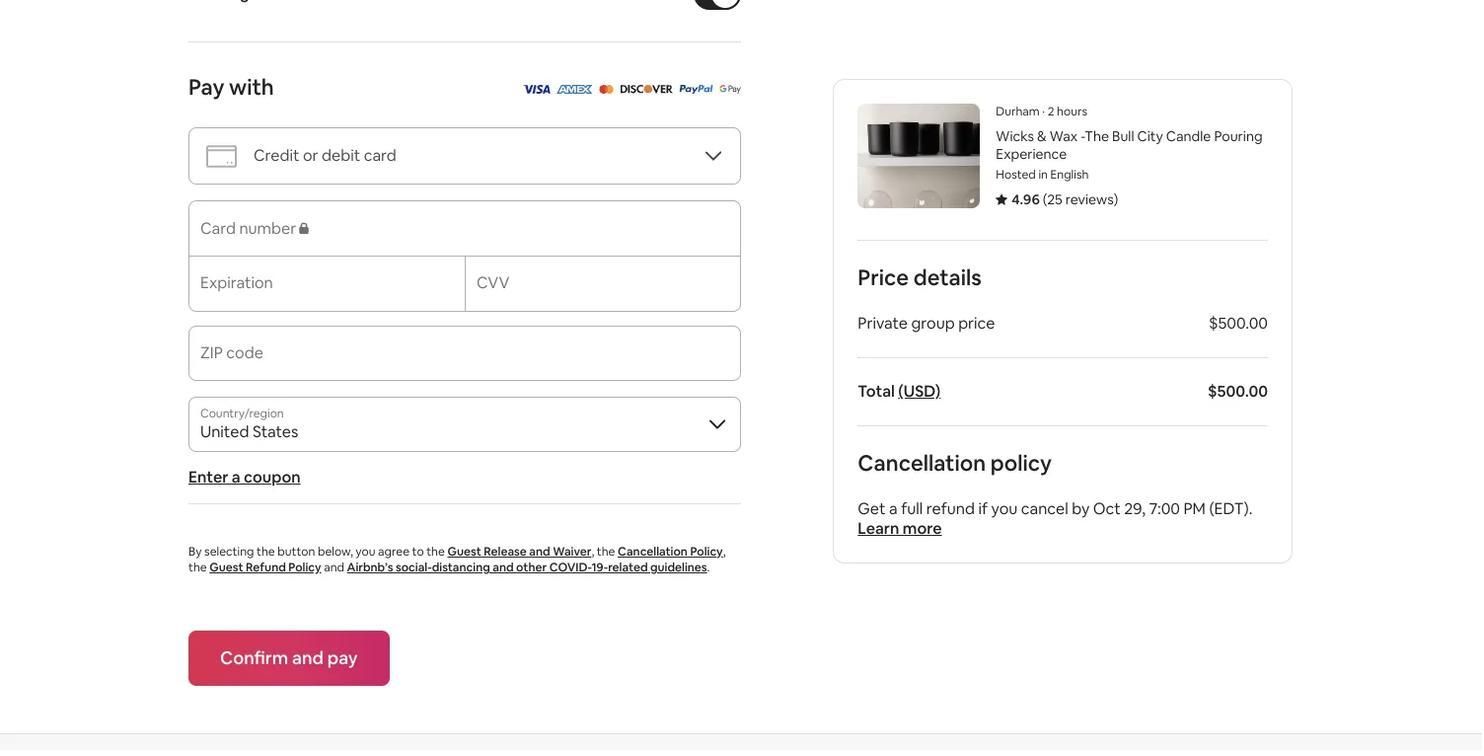 Task type: describe. For each thing, give the bounding box(es) containing it.
$500.00 for total
[[1208, 381, 1268, 402]]

pm
[[1184, 498, 1206, 519]]

you for below,
[[356, 544, 375, 560]]

united
[[200, 421, 249, 442]]

0 horizontal spatial guest
[[210, 560, 243, 575]]

full
[[901, 498, 923, 519]]

·
[[1043, 104, 1045, 119]]

by selecting the button below, you agree to the guest release and waiver , the cancellation policy
[[189, 544, 723, 560]]

reviews
[[1066, 190, 1114, 208]]

covid-
[[549, 560, 592, 575]]

confirm and pay button
[[189, 631, 390, 686]]

selecting
[[204, 544, 254, 560]]

cancellation policy
[[858, 449, 1052, 477]]

related
[[608, 560, 648, 575]]

experience
[[996, 145, 1067, 163]]

candle
[[1166, 127, 1211, 145]]

cancellation policy link
[[618, 544, 723, 560]]

a for enter
[[232, 467, 241, 488]]

2 american express card image from the top
[[556, 85, 593, 94]]

pay with
[[189, 73, 274, 101]]

bull
[[1112, 127, 1135, 145]]

get
[[858, 498, 886, 519]]

total
[[858, 381, 895, 402]]

agree
[[378, 544, 410, 560]]

airbnb's social-distancing and other covid-19-related guidelines link
[[347, 560, 707, 575]]

cancel
[[1021, 498, 1069, 519]]

19-
[[592, 560, 608, 575]]

2 discover card image from the top
[[619, 85, 673, 94]]

google pay image
[[719, 78, 741, 99]]

credit or debit card
[[254, 145, 397, 166]]

learn more link
[[858, 518, 942, 539]]

refund
[[246, 560, 286, 575]]

card
[[364, 145, 397, 166]]

you for if
[[991, 498, 1018, 519]]

1 , from the left
[[592, 544, 594, 560]]

$500.00 for private group price
[[1209, 313, 1268, 334]]

airbnb's
[[347, 560, 393, 575]]

other
[[516, 560, 547, 575]]

the right to
[[427, 544, 445, 560]]

credit card image
[[205, 140, 238, 172]]

pouring
[[1214, 127, 1263, 145]]

and left waiver
[[529, 544, 550, 560]]

more
[[903, 518, 942, 539]]

and inside button
[[292, 646, 324, 669]]

(usd)
[[898, 381, 941, 402]]

durham
[[996, 104, 1040, 119]]

confirm
[[220, 646, 288, 669]]

city
[[1138, 127, 1163, 145]]

group
[[911, 313, 955, 334]]

.
[[707, 560, 710, 575]]

united states element
[[189, 397, 741, 452]]

4.96
[[1012, 190, 1040, 208]]

0 horizontal spatial cancellation
[[618, 544, 688, 560]]

enter a coupon
[[189, 467, 301, 488]]

4.96 ( 25 reviews )
[[1012, 190, 1119, 208]]

0 horizontal spatial policy
[[289, 560, 321, 575]]

pay
[[189, 73, 224, 101]]

the inside , the
[[189, 560, 207, 575]]

button
[[278, 544, 315, 560]]

details
[[914, 264, 982, 291]]

7:00
[[1149, 498, 1180, 519]]

, the
[[189, 544, 726, 575]]

get a full refund if you cancel by oct 29, 7:00 pm (edt). learn more
[[858, 498, 1253, 539]]

guest refund policy link
[[210, 560, 321, 575]]

guidelines
[[650, 560, 707, 575]]

2 mastercard image from the top
[[599, 85, 613, 94]]



Task type: vqa. For each thing, say whether or not it's contained in the screenshot.
Enter
yes



Task type: locate. For each thing, give the bounding box(es) containing it.
guest release and waiver link
[[448, 544, 592, 560]]

distancing
[[432, 560, 490, 575]]

or
[[303, 145, 318, 166]]

you left agree
[[356, 544, 375, 560]]

a for get
[[889, 498, 898, 519]]

and left other
[[493, 560, 514, 575]]

coupon
[[244, 467, 301, 488]]

29,
[[1125, 498, 1146, 519]]

durham · 2 hours wicks & wax -the bull city candle pouring experience hosted in english
[[996, 104, 1263, 183]]

in
[[1039, 167, 1048, 183]]

you
[[991, 498, 1018, 519], [356, 544, 375, 560]]

cancellation right 19-
[[618, 544, 688, 560]]

None text field
[[200, 351, 729, 371]]

guest left release
[[448, 544, 481, 560]]

1 mastercard image from the top
[[599, 78, 613, 99]]

hours
[[1057, 104, 1088, 119]]

credit
[[254, 145, 300, 166]]

,
[[592, 544, 594, 560], [723, 544, 726, 560]]

0 horizontal spatial you
[[356, 544, 375, 560]]

0 vertical spatial you
[[991, 498, 1018, 519]]

enter
[[189, 467, 228, 488]]

0 horizontal spatial a
[[232, 467, 241, 488]]

price
[[959, 313, 995, 334]]

discover card image left google pay image
[[619, 85, 673, 94]]

discover card image
[[619, 78, 673, 99], [619, 85, 673, 94]]

0 vertical spatial a
[[232, 467, 241, 488]]

below,
[[318, 544, 353, 560]]

visa card image
[[522, 85, 550, 94]]

private group price
[[858, 313, 995, 334]]

1 vertical spatial $500.00
[[1208, 381, 1268, 402]]

a
[[232, 467, 241, 488], [889, 498, 898, 519]]

pay
[[327, 646, 358, 669]]

1 american express card image from the top
[[556, 78, 593, 99]]

policy right related at the bottom left
[[690, 544, 723, 560]]

wicks
[[996, 127, 1034, 145]]

american express card image
[[556, 78, 593, 99], [556, 85, 593, 94]]

, inside , the
[[723, 544, 726, 560]]

1 horizontal spatial a
[[889, 498, 898, 519]]

1 vertical spatial you
[[356, 544, 375, 560]]

1 horizontal spatial cancellation
[[858, 449, 986, 477]]

0 vertical spatial $500.00
[[1209, 313, 1268, 334]]

1 paypal image from the top
[[679, 78, 713, 99]]

google pay image
[[719, 85, 741, 94]]

1 horizontal spatial guest
[[448, 544, 481, 560]]

2 paypal image from the top
[[679, 85, 713, 94]]

1 discover card image from the top
[[619, 78, 673, 99]]

mastercard image right visa card icon
[[599, 85, 613, 94]]

release
[[484, 544, 527, 560]]

to
[[412, 544, 424, 560]]

american express card image right visa card image
[[556, 78, 593, 99]]

0 horizontal spatial ,
[[592, 544, 594, 560]]

0 vertical spatial cancellation
[[858, 449, 986, 477]]

1 horizontal spatial policy
[[690, 544, 723, 560]]

$500.00
[[1209, 313, 1268, 334], [1208, 381, 1268, 402]]

&
[[1037, 127, 1047, 145]]

guest
[[448, 544, 481, 560], [210, 560, 243, 575]]

policy
[[690, 544, 723, 560], [289, 560, 321, 575]]

1 horizontal spatial you
[[991, 498, 1018, 519]]

2 , from the left
[[723, 544, 726, 560]]

25
[[1047, 190, 1063, 208]]

visa card image
[[522, 78, 550, 99]]

price
[[858, 264, 909, 291]]

cancellation
[[858, 449, 986, 477], [618, 544, 688, 560]]

hosted
[[996, 167, 1036, 183]]

discover card image left google pay icon
[[619, 78, 673, 99]]

states
[[253, 421, 298, 442]]

, right "."
[[723, 544, 726, 560]]

if
[[979, 498, 988, 519]]

waiver
[[553, 544, 592, 560]]

by
[[1072, 498, 1090, 519]]

and left airbnb's
[[324, 560, 344, 575]]

a right enter
[[232, 467, 241, 488]]

1 horizontal spatial ,
[[723, 544, 726, 560]]

total (usd)
[[858, 381, 941, 402]]

the right waiver
[[597, 544, 615, 560]]

credit or debit card button
[[189, 127, 741, 185]]

the left guest refund policy 'link'
[[189, 560, 207, 575]]

you inside get a full refund if you cancel by oct 29, 7:00 pm (edt). learn more
[[991, 498, 1018, 519]]

guest refund policy and airbnb's social-distancing and other covid-19-related guidelines .
[[210, 560, 710, 575]]

oct
[[1093, 498, 1121, 519]]

refund
[[927, 498, 975, 519]]

a inside get a full refund if you cancel by oct 29, 7:00 pm (edt). learn more
[[889, 498, 898, 519]]

wax
[[1050, 127, 1078, 145]]

private
[[858, 313, 908, 334]]

guest right by
[[210, 560, 243, 575]]

debit
[[322, 145, 360, 166]]

mastercard image
[[599, 78, 613, 99], [599, 85, 613, 94]]

enter a coupon button
[[189, 467, 301, 488]]

and left pay
[[292, 646, 324, 669]]

and
[[529, 544, 550, 560], [324, 560, 344, 575], [493, 560, 514, 575], [292, 646, 324, 669]]

by
[[189, 544, 202, 560]]

american express card image right visa card icon
[[556, 85, 593, 94]]

paypal image
[[679, 78, 713, 99], [679, 85, 713, 94]]

mastercard image right visa card image
[[599, 78, 613, 99]]

, left related at the bottom left
[[592, 544, 594, 560]]

united states button
[[189, 397, 741, 452]]

united states
[[200, 421, 298, 442]]

cancellation up full at the bottom of page
[[858, 449, 986, 477]]

social-
[[396, 560, 432, 575]]

policy
[[991, 449, 1052, 477]]

1 vertical spatial cancellation
[[618, 544, 688, 560]]

)
[[1114, 190, 1119, 208]]

paypal image left google pay image
[[679, 85, 713, 94]]

a left full at the bottom of page
[[889, 498, 898, 519]]

policy right refund at the left of page
[[289, 560, 321, 575]]

learn
[[858, 518, 900, 539]]

(
[[1043, 190, 1047, 208]]

with
[[229, 73, 274, 101]]

-
[[1081, 127, 1085, 145]]

the
[[1085, 127, 1109, 145]]

(usd) button
[[898, 381, 941, 402]]

paypal image left google pay icon
[[679, 78, 713, 99]]

price details
[[858, 264, 982, 291]]

2
[[1048, 104, 1055, 119]]

confirm and pay
[[220, 646, 358, 669]]

(edt).
[[1209, 498, 1253, 519]]

you right the if
[[991, 498, 1018, 519]]

english
[[1051, 167, 1089, 183]]

1 vertical spatial a
[[889, 498, 898, 519]]

the left button in the left bottom of the page
[[257, 544, 275, 560]]



